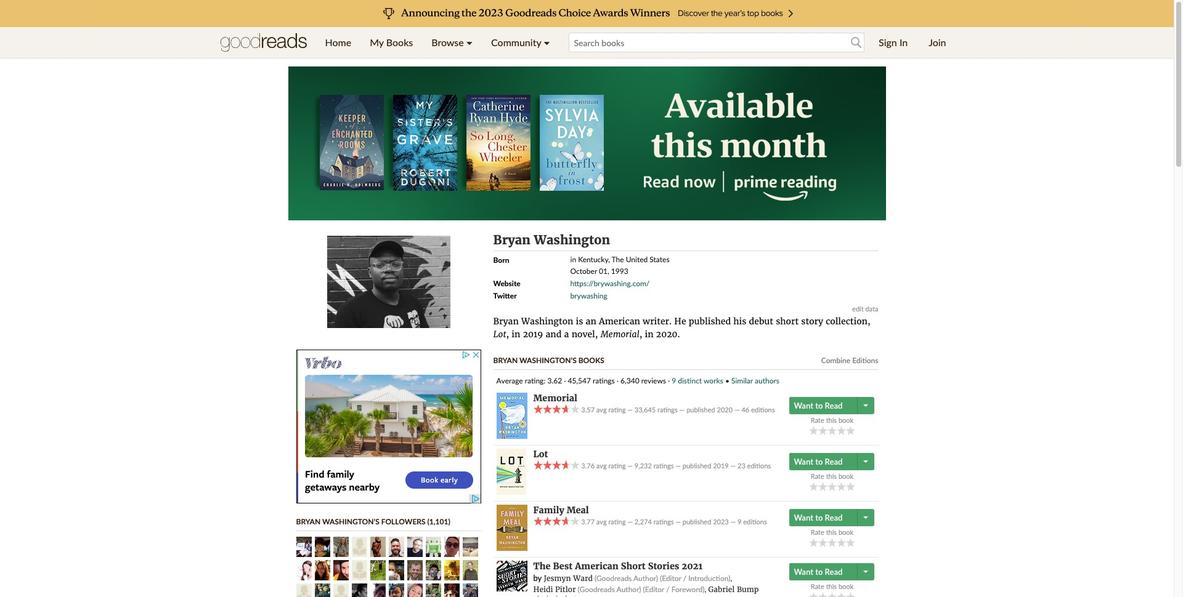Task type: vqa. For each thing, say whether or not it's contained in the screenshot.
Bryan Washington's books link
yes



Task type: locate. For each thing, give the bounding box(es) containing it.
october
[[570, 267, 597, 276]]

1 vertical spatial lot
[[533, 449, 548, 460]]

▾ for community ▾
[[544, 36, 550, 48]]

the best american short stories 2021 link
[[533, 561, 703, 573]]

1 horizontal spatial memorial
[[601, 329, 640, 340]]

(editor
[[660, 574, 681, 584], [643, 585, 665, 595]]

2 rating from the top
[[609, 462, 626, 470]]

author)
[[634, 574, 658, 584], [617, 585, 641, 595]]

want to read button
[[789, 397, 859, 414], [789, 453, 859, 471], [789, 509, 859, 527], [789, 564, 859, 581]]

foreword)
[[672, 585, 705, 595]]

2 this from the top
[[826, 472, 837, 480]]

https://brywashing.com/ twitter
[[493, 279, 650, 301]]

rating left 33,645
[[609, 406, 626, 414]]

2 avg from the top
[[597, 462, 607, 470]]

/ left foreword)
[[666, 585, 670, 595]]

sign in link
[[870, 27, 917, 58]]

advertisement region
[[288, 67, 886, 221], [296, 350, 481, 504]]

3 rate this book from the top
[[811, 528, 854, 537]]

rate for family meal
[[811, 528, 825, 537]]

edit data link
[[852, 305, 879, 313]]

rate
[[811, 416, 825, 424], [811, 472, 825, 480], [811, 528, 825, 537], [811, 583, 825, 591]]

3.76 avg rating — 9,232 ratings
[[580, 462, 674, 470]]

home link
[[316, 27, 361, 58]]

0 horizontal spatial 9
[[672, 377, 676, 386]]

my books link
[[361, 27, 422, 58]]

· right 3.62
[[564, 377, 566, 386]]

2 want from the top
[[794, 457, 814, 467]]

— left 2,274
[[628, 518, 633, 526]]

1 book from the top
[[839, 416, 854, 424]]

published for lot
[[683, 462, 711, 470]]

0 horizontal spatial 2019
[[523, 329, 543, 340]]

— for 3.57 avg rating — 33,645 ratings
[[628, 406, 633, 414]]

2 read from the top
[[825, 457, 843, 467]]

/ up foreword)
[[683, 574, 687, 584]]

2,274
[[635, 518, 652, 526]]

his
[[734, 316, 747, 327]]

46
[[742, 406, 750, 414]]

bump
[[737, 585, 759, 595]]

1 vertical spatial 2019
[[713, 462, 729, 470]]

my
[[370, 36, 384, 48]]

0 horizontal spatial ▾
[[466, 36, 473, 48]]

3 read from the top
[[825, 513, 843, 523]]

3.57 avg rating — 33,645 ratings
[[580, 406, 678, 414]]

short
[[776, 316, 799, 327]]

introduction)
[[689, 574, 731, 584]]

kentucky,
[[578, 255, 610, 264]]

— right 2023
[[731, 518, 736, 526]]

editions right the 46 at the bottom right of page
[[751, 406, 775, 414]]

0 vertical spatial american
[[599, 316, 640, 327]]

0 vertical spatial editions
[[751, 406, 775, 414]]

rate this book
[[811, 416, 854, 424], [811, 472, 854, 480], [811, 528, 854, 537], [811, 583, 854, 591]]

to for memorial
[[815, 401, 823, 411]]

0 vertical spatial lot
[[493, 329, 506, 340]]

1 want to read button from the top
[[789, 397, 859, 414]]

works
[[704, 377, 723, 386]]

bryan
[[493, 232, 531, 248], [493, 316, 519, 327], [493, 356, 518, 365], [296, 518, 321, 527]]

1 to from the top
[[815, 401, 823, 411]]

website
[[493, 279, 521, 288]]

— left 9,232
[[628, 462, 633, 470]]

american inside brywashing edit data bryan washington is an american writer. he published his debut short story collection, lot , in 2019 and a novel, memorial , in 2020.
[[599, 316, 640, 327]]

lot down twitter
[[493, 329, 506, 340]]

ratings for memorial
[[658, 406, 678, 414]]

to
[[815, 401, 823, 411], [815, 457, 823, 467], [815, 513, 823, 523], [815, 567, 823, 577]]

debut
[[749, 316, 773, 327]]

2 rate from the top
[[811, 472, 825, 480]]

bryan for bryan washington
[[493, 232, 531, 248]]

3 book from the top
[[839, 528, 854, 537]]

average rating: 3.62 · 45,547 ratings     · 6,340 reviews     · 9 distinct works • similar authors
[[496, 377, 780, 386]]

0 vertical spatial advertisement region
[[288, 67, 886, 221]]

pitlor
[[555, 585, 576, 595]]

american
[[599, 316, 640, 327], [575, 561, 619, 573]]

rating left 9,232
[[609, 462, 626, 470]]

ratings right 33,645
[[658, 406, 678, 414]]

published left 2020
[[687, 406, 715, 414]]

—
[[628, 406, 633, 414], [680, 406, 685, 414], [735, 406, 740, 414], [628, 462, 633, 470], [676, 462, 681, 470], [731, 462, 736, 470], [628, 518, 633, 526], [676, 518, 681, 526], [731, 518, 736, 526]]

published left 2023
[[683, 518, 711, 526]]

avg right 3.76
[[597, 462, 607, 470]]

washington's left 'followers'
[[322, 518, 380, 527]]

memorial link
[[533, 393, 577, 404]]

american up "ward"
[[575, 561, 619, 573]]

1 horizontal spatial ▾
[[544, 36, 550, 48]]

, left 2020.
[[640, 329, 642, 340]]

3 to from the top
[[815, 513, 823, 523]]

ratings right 2,274
[[654, 518, 674, 526]]

2 vertical spatial editions
[[743, 518, 767, 526]]

46 editions link
[[742, 406, 775, 414]]

the up the by
[[533, 561, 551, 573]]

▾ right community
[[544, 36, 550, 48]]

4 rate this book from the top
[[811, 583, 854, 591]]

story
[[801, 316, 823, 327]]

washington
[[534, 232, 610, 248], [521, 316, 573, 327]]

1 horizontal spatial washington's
[[520, 356, 577, 365]]

in kentucky, the united states october 01, 1993 website
[[493, 255, 670, 288]]

2020
[[717, 406, 733, 414]]

1 rating from the top
[[609, 406, 626, 414]]

— down distinct
[[680, 406, 685, 414]]

— for —                 published                2023               — 9 editions
[[731, 518, 736, 526]]

short
[[621, 561, 646, 573]]

published right he
[[689, 316, 731, 327]]

this
[[826, 416, 837, 424], [826, 472, 837, 480], [826, 528, 837, 537], [826, 583, 837, 591]]

1 horizontal spatial /
[[683, 574, 687, 584]]

memorial
[[601, 329, 640, 340], [533, 393, 577, 404]]

memorial right novel,
[[601, 329, 640, 340]]

1 want from the top
[[794, 401, 814, 411]]

https://brywashing.com/
[[570, 279, 650, 288]]

avg right 3.77
[[597, 518, 607, 526]]

in
[[900, 36, 908, 48]]

2 rate this book from the top
[[811, 472, 854, 480]]

0 vertical spatial memorial
[[601, 329, 640, 340]]

2019 left and
[[523, 329, 543, 340]]

3 avg from the top
[[597, 518, 607, 526]]

9 right 2023
[[738, 518, 742, 526]]

1 horizontal spatial the
[[612, 255, 624, 264]]

menu containing home
[[316, 27, 559, 58]]

— left the 46 at the bottom right of page
[[735, 406, 740, 414]]

ratings for family meal
[[654, 518, 674, 526]]

want for family meal
[[794, 513, 814, 523]]

lot inside brywashing edit data bryan washington is an american writer. he published his debut short story collection, lot , in 2019 and a novel, memorial , in 2020.
[[493, 329, 506, 340]]

— for —                 published                2020               — 46 editions
[[735, 406, 740, 414]]

edit
[[852, 305, 864, 313]]

in up the october
[[570, 255, 576, 264]]

1 want to read from the top
[[794, 401, 843, 411]]

similar authors link
[[732, 377, 780, 386]]

·
[[564, 377, 566, 386], [617, 377, 619, 386], [668, 377, 670, 386]]

in left and
[[512, 329, 520, 340]]

read
[[825, 401, 843, 411], [825, 457, 843, 467], [825, 513, 843, 523], [825, 567, 843, 577]]

want to read
[[794, 401, 843, 411], [794, 457, 843, 467], [794, 513, 843, 523], [794, 567, 843, 577]]

1 vertical spatial washington's
[[322, 518, 380, 527]]

0 vertical spatial author)
[[634, 574, 658, 584]]

1 vertical spatial rating
[[609, 462, 626, 470]]

in down writer.
[[645, 329, 654, 340]]

3 rate from the top
[[811, 528, 825, 537]]

2 want to read from the top
[[794, 457, 843, 467]]

0 horizontal spatial lot
[[493, 329, 506, 340]]

discover the winners for the best books of the year in the 2023 goodreads choice awards image
[[94, 0, 1080, 27]]

brywashing
[[570, 292, 608, 301]]

american inside the best american short stories 2021 by jesmyn ward (goodreads author) (editor / introduction) , heidi pitlor (goodreads author) (editor / foreword) , gabriel bump
[[575, 561, 619, 573]]

american right an
[[599, 316, 640, 327]]

3 want from the top
[[794, 513, 814, 523]]

washington up kentucky,
[[534, 232, 610, 248]]

3.57
[[581, 406, 595, 414]]

washington's
[[520, 356, 577, 365], [322, 518, 380, 527]]

this for memorial
[[826, 416, 837, 424]]

washington's up 3.62
[[520, 356, 577, 365]]

2 ▾ from the left
[[544, 36, 550, 48]]

1 rate from the top
[[811, 416, 825, 424]]

1 vertical spatial avg
[[597, 462, 607, 470]]

member photo image
[[296, 537, 312, 558], [315, 537, 330, 558], [333, 537, 349, 558], [352, 537, 367, 558], [370, 537, 386, 558], [389, 537, 404, 558], [407, 537, 422, 558], [426, 537, 441, 558], [444, 537, 459, 558], [463, 537, 478, 558], [296, 561, 312, 581], [315, 561, 330, 581], [333, 561, 349, 581], [352, 561, 367, 581], [370, 561, 386, 581], [389, 561, 404, 581], [407, 561, 422, 581], [426, 561, 441, 581], [444, 561, 459, 581], [463, 561, 478, 581], [296, 584, 312, 598], [315, 584, 330, 598], [333, 584, 349, 598], [352, 584, 367, 598], [370, 584, 386, 598], [389, 584, 404, 598], [407, 584, 422, 598], [426, 584, 441, 598], [444, 584, 459, 598], [463, 584, 478, 598]]

0 vertical spatial rating
[[609, 406, 626, 414]]

ratings
[[593, 377, 615, 386], [658, 406, 678, 414], [654, 462, 674, 470], [654, 518, 674, 526]]

1 ▾ from the left
[[466, 36, 473, 48]]

— for —                 published                2019               — 23 editions
[[731, 462, 736, 470]]

1 read from the top
[[825, 401, 843, 411]]

memorial heading
[[533, 393, 577, 404]]

(goodreads down the best american short stories 2021 link
[[595, 574, 632, 584]]

read for lot
[[825, 457, 843, 467]]

4 want from the top
[[794, 567, 814, 577]]

2020.
[[656, 329, 680, 340]]

1 horizontal spatial 9
[[738, 518, 742, 526]]

jesmyn
[[544, 574, 571, 584]]

0 horizontal spatial washington's
[[322, 518, 380, 527]]

editions right 2023
[[743, 518, 767, 526]]

book for family meal
[[839, 528, 854, 537]]

heidi
[[533, 585, 553, 595]]

washington's for followers
[[322, 518, 380, 527]]

— left 23
[[731, 462, 736, 470]]

— right 9,232
[[676, 462, 681, 470]]

books
[[579, 356, 604, 365]]

ward
[[573, 574, 593, 584]]

▾ inside 'popup button'
[[466, 36, 473, 48]]

2 vertical spatial avg
[[597, 518, 607, 526]]

washington up and
[[521, 316, 573, 327]]

•
[[725, 377, 730, 386]]

0 horizontal spatial the
[[533, 561, 551, 573]]

bryan for bryan washington's books
[[493, 356, 518, 365]]

1 horizontal spatial 2019
[[713, 462, 729, 470]]

4 want to read button from the top
[[789, 564, 859, 581]]

0 vertical spatial the
[[612, 255, 624, 264]]

· left 6,340
[[617, 377, 619, 386]]

3 this from the top
[[826, 528, 837, 537]]

2019 left 23
[[713, 462, 729, 470]]

memorial down 3.62
[[533, 393, 577, 404]]

— right 2,274
[[676, 518, 681, 526]]

Search books text field
[[569, 33, 865, 52]]

(goodreads down "ward"
[[578, 585, 615, 595]]

3 rating from the top
[[609, 518, 626, 526]]

— left 33,645
[[628, 406, 633, 414]]

avg right 3.57
[[597, 406, 607, 414]]

editions for lot
[[747, 462, 771, 470]]

rating for family meal
[[609, 518, 626, 526]]

0 horizontal spatial memorial
[[533, 393, 577, 404]]

1 vertical spatial /
[[666, 585, 670, 595]]

▾ for browse ▾
[[466, 36, 473, 48]]

2 vertical spatial rating
[[609, 518, 626, 526]]

▾ inside dropdown button
[[544, 36, 550, 48]]

3.62
[[548, 377, 562, 386]]

avg for memorial
[[597, 406, 607, 414]]

rating left 2,274
[[609, 518, 626, 526]]

read for family meal
[[825, 513, 843, 523]]

0 horizontal spatial /
[[666, 585, 670, 595]]

0 vertical spatial washington's
[[520, 356, 577, 365]]

3 want to read from the top
[[794, 513, 843, 523]]

editions for memorial
[[751, 406, 775, 414]]

1 vertical spatial american
[[575, 561, 619, 573]]

1 horizontal spatial ·
[[617, 377, 619, 386]]

· right reviews on the bottom right of the page
[[668, 377, 670, 386]]

published left 23
[[683, 462, 711, 470]]

the up the 1993 at the top right of the page
[[612, 255, 624, 264]]

2 want to read button from the top
[[789, 453, 859, 471]]

3.77
[[581, 518, 595, 526]]

bryan for bryan washington's followers (1,101)
[[296, 518, 321, 527]]

1 avg from the top
[[597, 406, 607, 414]]

0 vertical spatial avg
[[597, 406, 607, 414]]

1 this from the top
[[826, 416, 837, 424]]

rate for lot
[[811, 472, 825, 480]]

1 vertical spatial editions
[[747, 462, 771, 470]]

1 vertical spatial washington
[[521, 316, 573, 327]]

4 book from the top
[[839, 583, 854, 591]]

1 horizontal spatial lot
[[533, 449, 548, 460]]

lot right lot image
[[533, 449, 548, 460]]

by
[[533, 574, 542, 584]]

editions right 23
[[747, 462, 771, 470]]

1 horizontal spatial in
[[570, 255, 576, 264]]

in inside in kentucky, the united states october 01, 1993 website
[[570, 255, 576, 264]]

2 to from the top
[[815, 457, 823, 467]]

book
[[839, 416, 854, 424], [839, 472, 854, 480], [839, 528, 854, 537], [839, 583, 854, 591]]

menu
[[316, 27, 559, 58]]

3 want to read button from the top
[[789, 509, 859, 527]]

2 book from the top
[[839, 472, 854, 480]]

1 vertical spatial the
[[533, 561, 551, 573]]

9 left distinct
[[672, 377, 676, 386]]

9
[[672, 377, 676, 386], [738, 518, 742, 526]]

combine
[[821, 356, 851, 365]]

0 horizontal spatial ·
[[564, 377, 566, 386]]

2 horizontal spatial ·
[[668, 377, 670, 386]]

ratings right 9,232
[[654, 462, 674, 470]]

sign in
[[879, 36, 908, 48]]

1 rate this book from the top
[[811, 416, 854, 424]]

4 want to read from the top
[[794, 567, 843, 577]]

a
[[564, 329, 569, 340]]

rating
[[609, 406, 626, 414], [609, 462, 626, 470], [609, 518, 626, 526]]

4 to from the top
[[815, 567, 823, 577]]

lot image
[[496, 449, 526, 496]]

▾ right the browse
[[466, 36, 473, 48]]

memorial image
[[496, 393, 527, 439]]

meal
[[567, 505, 589, 516]]

1 vertical spatial (goodreads
[[578, 585, 615, 595]]

want
[[794, 401, 814, 411], [794, 457, 814, 467], [794, 513, 814, 523], [794, 567, 814, 577]]

0 vertical spatial 2019
[[523, 329, 543, 340]]

rate this book for family meal
[[811, 528, 854, 537]]

2019
[[523, 329, 543, 340], [713, 462, 729, 470]]

6,340
[[621, 377, 640, 386]]



Task type: describe. For each thing, give the bounding box(es) containing it.
want to read button for family meal
[[789, 509, 859, 527]]

want to read for family meal
[[794, 513, 843, 523]]

he
[[674, 316, 686, 327]]

3.77 avg rating — 2,274 ratings
[[580, 518, 674, 526]]

rating for memorial
[[609, 406, 626, 414]]

book for memorial
[[839, 416, 854, 424]]

to for family meal
[[815, 513, 823, 523]]

published inside brywashing edit data bryan washington is an american writer. he published his debut short story collection, lot , in 2019 and a novel, memorial , in 2020.
[[689, 316, 731, 327]]

distinct
[[678, 377, 702, 386]]

combine editions link
[[821, 356, 879, 365]]

33,645
[[635, 406, 656, 414]]

— for 3.76 avg rating — 9,232 ratings
[[628, 462, 633, 470]]

join link
[[920, 27, 956, 58]]

2 horizontal spatial in
[[645, 329, 654, 340]]

join
[[929, 36, 946, 48]]

0 vertical spatial 9
[[672, 377, 676, 386]]

https://brywashing.com/ link
[[570, 279, 650, 288]]

2023
[[713, 518, 729, 526]]

want to read button for lot
[[789, 453, 859, 471]]

washington inside brywashing edit data bryan washington is an american writer. he published his debut short story collection, lot , in 2019 and a novel, memorial , in 2020.
[[521, 316, 573, 327]]

bryan washington image
[[327, 236, 450, 328]]

the best american short stories 2021 heading
[[533, 561, 703, 573]]

1 vertical spatial author)
[[617, 585, 641, 595]]

this for family meal
[[826, 528, 837, 537]]

4 read from the top
[[825, 567, 843, 577]]

rate for memorial
[[811, 416, 825, 424]]

family
[[533, 505, 564, 516]]

family meal heading
[[533, 505, 589, 516]]

twitter
[[493, 292, 517, 301]]

ratings for lot
[[654, 462, 674, 470]]

authors
[[755, 377, 780, 386]]

jesmyn ward link
[[544, 574, 593, 584]]

want to read for memorial
[[794, 401, 843, 411]]

0 vertical spatial (goodreads
[[595, 574, 632, 584]]

family meal
[[533, 505, 589, 516]]

bryan washington's books link
[[493, 356, 604, 365]]

brywashing edit data bryan washington is an american writer. he published his debut short story collection, lot , in 2019 and a novel, memorial , in 2020.
[[493, 292, 879, 340]]

data
[[866, 305, 879, 313]]

published for family meal
[[683, 518, 711, 526]]

brywashing link
[[570, 292, 608, 301]]

, up gabriel bump link
[[731, 574, 732, 584]]

is
[[576, 316, 583, 327]]

home
[[325, 36, 351, 48]]

stories
[[648, 561, 679, 573]]

books
[[386, 36, 413, 48]]

ratings down books
[[593, 377, 615, 386]]

combine editions
[[821, 356, 879, 365]]

Search for books to add to your shelves search field
[[569, 33, 865, 52]]

united
[[626, 255, 648, 264]]

—                 published                2020               — 46 editions
[[678, 406, 775, 414]]

community
[[491, 36, 541, 48]]

followers
[[381, 518, 426, 527]]

published for memorial
[[687, 406, 715, 414]]

gabriel bump link
[[708, 585, 759, 595]]

and
[[546, 329, 562, 340]]

community ▾ button
[[482, 27, 559, 58]]

23 editions link
[[738, 462, 771, 470]]

family meal image
[[496, 505, 527, 552]]

1 · from the left
[[564, 377, 566, 386]]

the best american short stories 2021 by jesmyn ward (goodreads author) (editor / introduction) , heidi pitlor (goodreads author) (editor / foreword) , gabriel bump
[[533, 561, 759, 595]]

memorial inside brywashing edit data bryan washington is an american writer. he published his debut short story collection, lot , in 2019 and a novel, memorial , in 2020.
[[601, 329, 640, 340]]

2019 inside brywashing edit data bryan washington is an american writer. he published his debut short story collection, lot , in 2019 and a novel, memorial , in 2020.
[[523, 329, 543, 340]]

similar
[[732, 377, 753, 386]]

1993
[[611, 267, 628, 276]]

(1,101)
[[427, 518, 450, 527]]

1 vertical spatial 9
[[738, 518, 742, 526]]

rating for lot
[[609, 462, 626, 470]]

reviews
[[641, 377, 666, 386]]

1 vertical spatial memorial
[[533, 393, 577, 404]]

my books
[[370, 36, 413, 48]]

3 · from the left
[[668, 377, 670, 386]]

bryan washington
[[493, 232, 610, 248]]

rate this book for lot
[[811, 472, 854, 480]]

an
[[586, 316, 596, 327]]

the inside the best american short stories 2021 by jesmyn ward (goodreads author) (editor / introduction) , heidi pitlor (goodreads author) (editor / foreword) , gabriel bump
[[533, 561, 551, 573]]

to for lot
[[815, 457, 823, 467]]

collection,
[[826, 316, 871, 327]]

browse ▾ button
[[422, 27, 482, 58]]

want for lot
[[794, 457, 814, 467]]

3.76
[[581, 462, 595, 470]]

want to read button for memorial
[[789, 397, 859, 414]]

0 vertical spatial washington
[[534, 232, 610, 248]]

editions
[[852, 356, 879, 365]]

4 rate from the top
[[811, 583, 825, 591]]

rate this book for memorial
[[811, 416, 854, 424]]

average
[[496, 377, 523, 386]]

0 vertical spatial (editor
[[660, 574, 681, 584]]

editions for family meal
[[743, 518, 767, 526]]

avg for lot
[[597, 462, 607, 470]]

want for memorial
[[794, 401, 814, 411]]

states
[[650, 255, 670, 264]]

community ▾
[[491, 36, 550, 48]]

this for lot
[[826, 472, 837, 480]]

4 this from the top
[[826, 583, 837, 591]]

the best american short sto... image
[[496, 561, 527, 592]]

0 vertical spatial /
[[683, 574, 687, 584]]

2 · from the left
[[617, 377, 619, 386]]

writer.
[[643, 316, 672, 327]]

washington's for books
[[520, 356, 577, 365]]

, down twitter
[[506, 329, 509, 340]]

01,
[[599, 267, 609, 276]]

want to read for lot
[[794, 457, 843, 467]]

lot heading
[[533, 449, 548, 460]]

2021
[[682, 561, 703, 573]]

1 vertical spatial (editor
[[643, 585, 665, 595]]

23
[[738, 462, 746, 470]]

gabriel
[[708, 585, 735, 595]]

avg for family meal
[[597, 518, 607, 526]]

rating:
[[525, 377, 546, 386]]

read for memorial
[[825, 401, 843, 411]]

browse ▾
[[432, 36, 473, 48]]

novel,
[[572, 329, 598, 340]]

heidi pitlor link
[[533, 585, 576, 595]]

1 vertical spatial advertisement region
[[296, 350, 481, 504]]

sign
[[879, 36, 897, 48]]

—                 published                2023               — 9 editions
[[674, 518, 767, 526]]

book for lot
[[839, 472, 854, 480]]

9 editions link
[[738, 518, 767, 526]]

0 horizontal spatial in
[[512, 329, 520, 340]]

family meal link
[[533, 505, 589, 516]]

—                 published                2019               — 23 editions
[[674, 462, 771, 470]]

bryan inside brywashing edit data bryan washington is an american writer. he published his debut short story collection, lot , in 2019 and a novel, memorial , in 2020.
[[493, 316, 519, 327]]

, down introduction)
[[705, 585, 706, 595]]

born
[[493, 256, 509, 265]]

— for 3.77 avg rating — 2,274 ratings
[[628, 518, 633, 526]]

9,232
[[635, 462, 652, 470]]

the inside in kentucky, the united states october 01, 1993 website
[[612, 255, 624, 264]]



